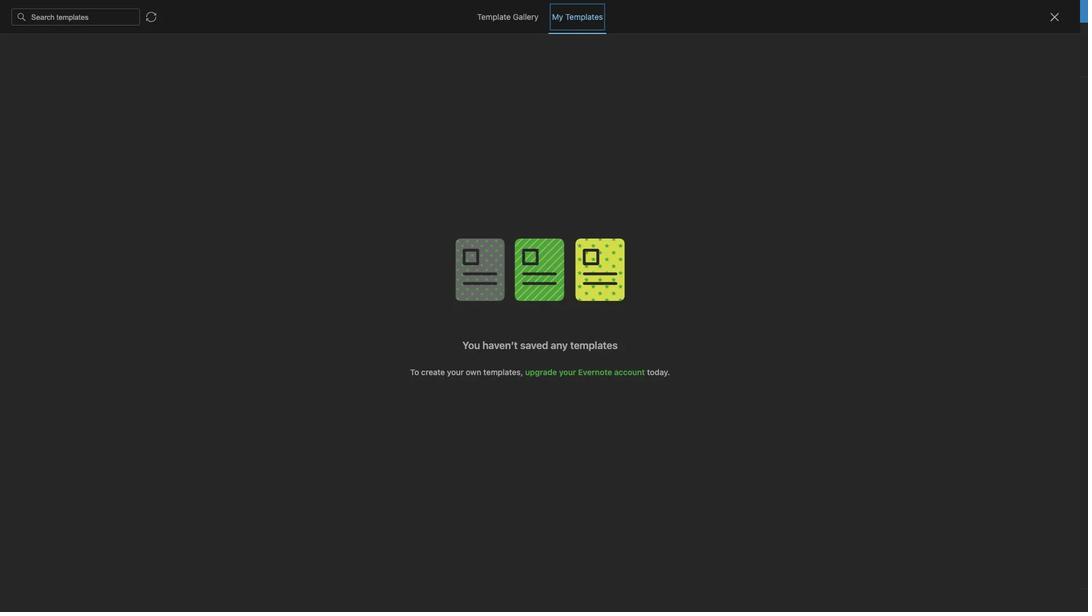 Task type: describe. For each thing, give the bounding box(es) containing it.
personal
[[475, 7, 508, 16]]

notebook
[[418, 32, 452, 40]]

all
[[592, 7, 600, 16]]

anytime.
[[681, 7, 712, 16]]

Search text field
[[15, 33, 121, 53]]

only
[[981, 32, 996, 40]]

only you
[[981, 32, 1011, 40]]

note window element
[[0, 0, 1089, 612]]

sync
[[546, 7, 564, 16]]

you
[[998, 32, 1011, 40]]

cancel
[[653, 7, 678, 16]]

share button
[[1020, 27, 1061, 45]]

your
[[602, 7, 619, 16]]

settings image
[[116, 9, 129, 23]]

try
[[426, 7, 438, 16]]



Task type: locate. For each thing, give the bounding box(es) containing it.
evernote
[[440, 7, 473, 16]]

Note Editor text field
[[0, 0, 1089, 612]]

first notebook
[[401, 32, 452, 40]]

first
[[401, 32, 416, 40]]

share
[[1030, 31, 1052, 41]]

first notebook button
[[387, 28, 455, 44]]

None search field
[[15, 33, 121, 53]]

devices.
[[621, 7, 651, 16]]

expand note image
[[360, 29, 374, 43]]

free:
[[523, 7, 542, 16]]

across
[[566, 7, 590, 16]]

try evernote personal for free: sync across all your devices. cancel anytime.
[[426, 7, 712, 16]]

for
[[510, 7, 520, 16]]



Task type: vqa. For each thing, say whether or not it's contained in the screenshot.
Personal
yes



